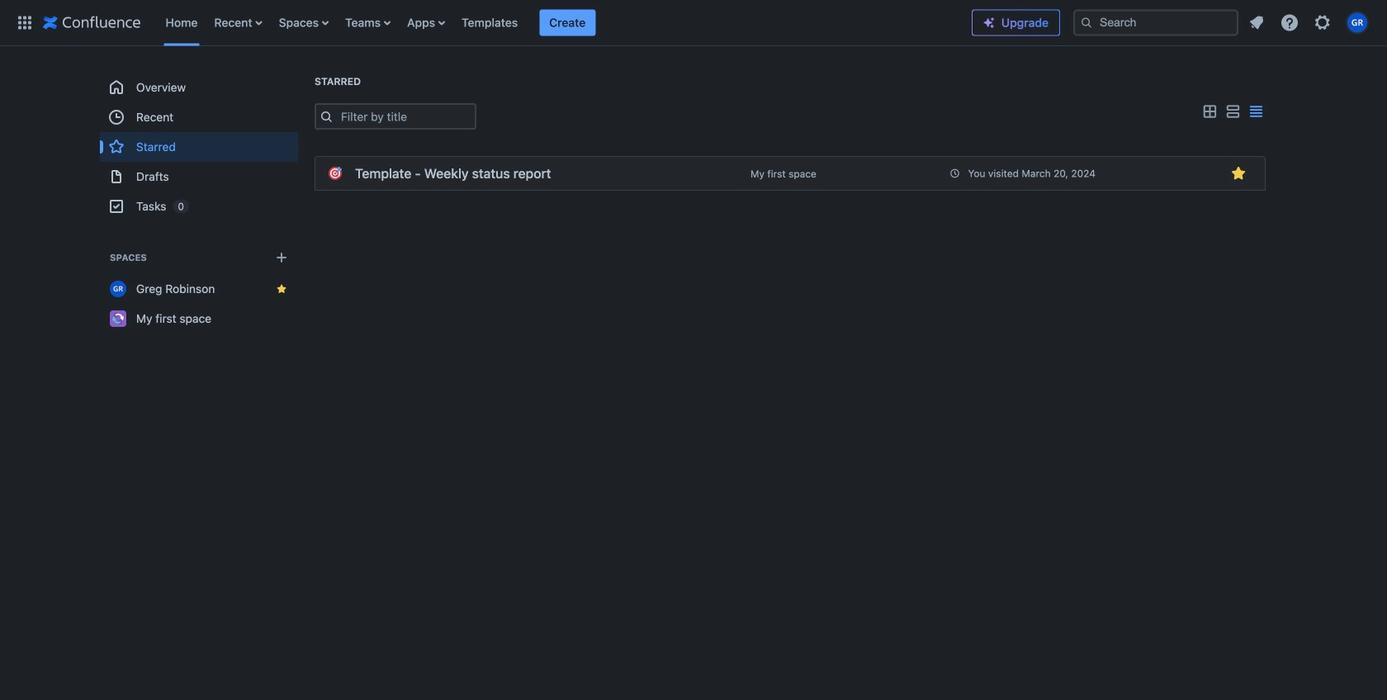 Task type: vqa. For each thing, say whether or not it's contained in the screenshot.
compact list icon
yes



Task type: describe. For each thing, give the bounding box(es) containing it.
global element
[[10, 0, 972, 46]]

create a space image
[[272, 248, 291, 268]]

Search field
[[1073, 9, 1238, 36]]

compact list image
[[1246, 102, 1266, 122]]

:dart: image
[[329, 167, 342, 180]]

premium image
[[983, 16, 996, 29]]

unstar this space image
[[275, 282, 288, 296]]

appswitcher icon image
[[15, 13, 35, 33]]

list image
[[1223, 102, 1243, 122]]

settings icon image
[[1313, 13, 1333, 33]]

:dart: image
[[329, 167, 342, 180]]

cards image
[[1200, 102, 1219, 122]]

unstar image
[[1229, 163, 1248, 183]]



Task type: locate. For each thing, give the bounding box(es) containing it.
confluence image
[[43, 13, 141, 33], [43, 13, 141, 33]]

banner
[[0, 0, 1387, 46]]

list for the premium image
[[1242, 8, 1377, 38]]

list item inside list
[[539, 9, 596, 36]]

notification icon image
[[1247, 13, 1267, 33]]

1 horizontal spatial list
[[1242, 8, 1377, 38]]

None search field
[[1073, 9, 1238, 36]]

group
[[100, 73, 298, 221]]

list for appswitcher icon
[[157, 0, 972, 46]]

0 horizontal spatial list
[[157, 0, 972, 46]]

search image
[[1080, 16, 1093, 29]]

list
[[157, 0, 972, 46], [1242, 8, 1377, 38]]

help icon image
[[1280, 13, 1300, 33]]

Filter by title field
[[336, 105, 475, 128]]

list item
[[539, 9, 596, 36]]



